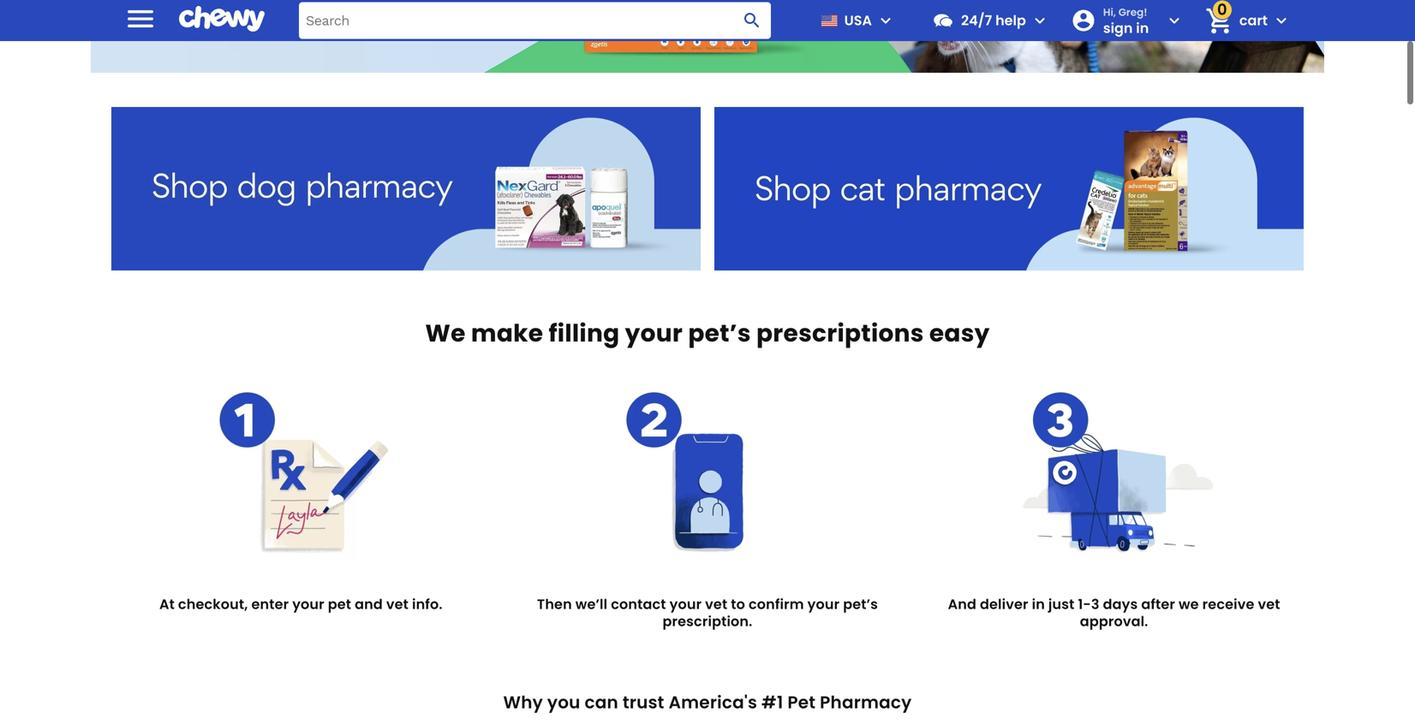Task type: locate. For each thing, give the bounding box(es) containing it.
cart link
[[1198, 0, 1268, 41]]

2 horizontal spatial vet
[[1258, 595, 1281, 614]]

0 horizontal spatial pet's
[[688, 317, 751, 350]]

get twenty percent off your first pharmacy order. save with america's number one pet pharmacy.* code: rx20 *exclusions apply image
[[91, 0, 1325, 73]]

1 vet from the left
[[386, 595, 409, 614]]

at
[[159, 595, 175, 614]]

prescriptions
[[756, 317, 924, 350]]

we'll
[[576, 595, 608, 614]]

items image
[[1204, 6, 1234, 36]]

chewy support image
[[932, 9, 954, 32]]

vet right receive
[[1258, 595, 1281, 614]]

trust
[[623, 691, 665, 715]]

why you can trust america's #1 pet pharmacy
[[503, 691, 912, 715]]

in
[[1032, 595, 1045, 614]]

confirm
[[749, 595, 804, 614]]

your right contact
[[670, 595, 702, 614]]

2 vet from the left
[[705, 595, 728, 614]]

pet
[[788, 691, 816, 715]]

vet left to
[[705, 595, 728, 614]]

your
[[625, 317, 683, 350], [292, 595, 325, 614], [670, 595, 702, 614], [808, 595, 840, 614]]

vet
[[386, 595, 409, 614], [705, 595, 728, 614], [1258, 595, 1281, 614]]

contact
[[611, 595, 666, 614]]

your right filling
[[625, 317, 683, 350]]

filling
[[549, 317, 620, 350]]

vet right and
[[386, 595, 409, 614]]

and
[[948, 595, 977, 614]]

we
[[1179, 595, 1199, 614]]

cart menu image
[[1271, 10, 1292, 31]]

deliver
[[980, 595, 1029, 614]]

receive
[[1203, 595, 1255, 614]]

1 vertical spatial pet's
[[843, 595, 878, 614]]

shop dog pharmacy image
[[111, 107, 701, 271]]

Product search field
[[299, 2, 771, 39]]

0 horizontal spatial vet
[[386, 595, 409, 614]]

shop cat pharmacy image
[[715, 107, 1304, 271]]

checkout,
[[178, 595, 248, 614]]

1 horizontal spatial pet's
[[843, 595, 878, 614]]

we make filling your pet's prescriptions easy
[[425, 317, 990, 350]]

hi, greg! sign in
[[1103, 5, 1149, 37]]

3
[[1091, 595, 1100, 614]]

you
[[547, 691, 581, 715]]

your for vet
[[670, 595, 702, 614]]

pet
[[328, 595, 351, 614]]

and
[[355, 595, 383, 614]]

then we'll contact your vet to confirm your pet's prescription.
[[537, 595, 878, 631]]

we
[[425, 317, 466, 350]]

pet's
[[688, 317, 751, 350], [843, 595, 878, 614]]

just
[[1049, 595, 1075, 614]]

your left pet
[[292, 595, 325, 614]]

1 horizontal spatial vet
[[705, 595, 728, 614]]

at checkout, enter your pet and vet info.
[[159, 595, 443, 614]]

days
[[1103, 595, 1138, 614]]

in
[[1136, 18, 1149, 37]]

submit search image
[[742, 10, 762, 31]]

3 vet from the left
[[1258, 595, 1281, 614]]



Task type: describe. For each thing, give the bounding box(es) containing it.
vet inside then we'll contact your vet to confirm your pet's prescription.
[[705, 595, 728, 614]]

after
[[1141, 595, 1175, 614]]

account menu image
[[1164, 10, 1185, 31]]

to
[[731, 595, 745, 614]]

why
[[503, 691, 543, 715]]

sign
[[1103, 18, 1133, 37]]

and deliver in just 1-3 days after we receive vet approval.
[[948, 595, 1281, 631]]

your right confirm
[[808, 595, 840, 614]]

can
[[585, 691, 619, 715]]

help
[[996, 11, 1026, 30]]

vet inside and deliver in just 1-3 days after we receive vet approval.
[[1258, 595, 1281, 614]]

easy
[[929, 317, 990, 350]]

pet's inside then we'll contact your vet to confirm your pet's prescription.
[[843, 595, 878, 614]]

help menu image
[[1030, 10, 1050, 31]]

Search text field
[[299, 2, 771, 39]]

america's
[[669, 691, 757, 715]]

menu image
[[876, 10, 896, 31]]

menu image
[[123, 1, 158, 36]]

0 vertical spatial pet's
[[688, 317, 751, 350]]

then
[[537, 595, 572, 614]]

usa
[[844, 11, 872, 30]]

greg!
[[1119, 5, 1148, 19]]

pharmacy
[[820, 691, 912, 715]]

your for pet
[[292, 595, 325, 614]]

1-
[[1078, 595, 1091, 614]]

your for pet's
[[625, 317, 683, 350]]

make
[[471, 317, 543, 350]]

hi,
[[1103, 5, 1116, 19]]

#1
[[762, 691, 783, 715]]

prescription.
[[663, 612, 753, 631]]

24/7 help
[[961, 11, 1026, 30]]

chewy home image
[[179, 0, 265, 38]]

24/7 help link
[[925, 0, 1026, 41]]

info.
[[412, 595, 443, 614]]

usa button
[[814, 0, 896, 41]]

cart
[[1240, 11, 1268, 30]]

enter
[[251, 595, 289, 614]]

approval.
[[1080, 612, 1148, 631]]

24/7
[[961, 11, 992, 30]]



Task type: vqa. For each thing, say whether or not it's contained in the screenshot.
days
yes



